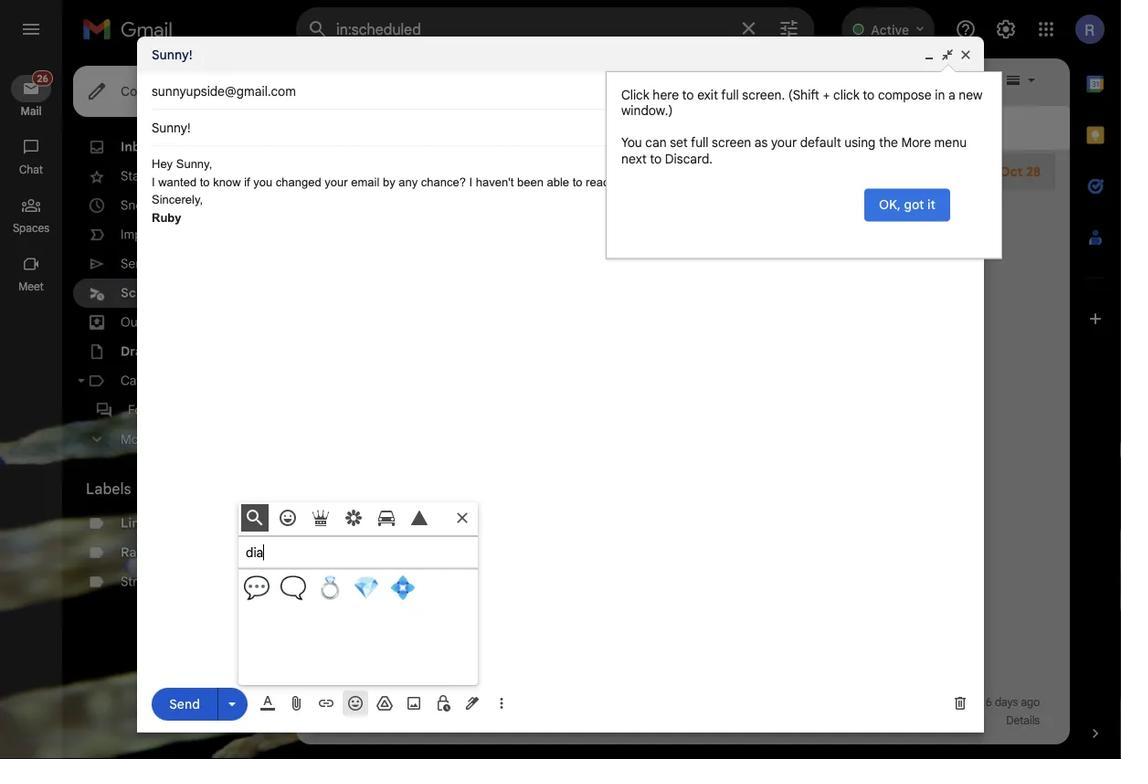 Task type: locate. For each thing, give the bounding box(es) containing it.
ok, got it button
[[865, 189, 951, 222]]

forums
[[128, 402, 171, 418]]

mail, 26 unread messages image
[[30, 75, 51, 92]]

0 vertical spatial more
[[902, 135, 932, 151]]

0 horizontal spatial june!
[[549, 164, 580, 180]]

exit
[[698, 87, 719, 103]]

labels
[[86, 480, 131, 498]]

full inside you can set full screen as your default using the more menu next to discard.
[[691, 135, 709, 151]]

gb
[[335, 714, 350, 728], [379, 714, 394, 728]]

1 horizontal spatial more
[[902, 135, 932, 151]]

ago
[[1022, 696, 1041, 710]]

0.01
[[311, 714, 332, 728]]

meet
[[18, 280, 44, 294]]

full right the "exit"
[[722, 87, 739, 103]]

0 horizontal spatial i
[[152, 175, 155, 189]]

settings image
[[996, 18, 1018, 40]]

outbox
[[121, 314, 164, 330]]

inbox link
[[121, 139, 155, 155]]

1 vertical spatial scheduled
[[121, 285, 187, 301]]

set
[[670, 135, 688, 151]]

full
[[722, 87, 739, 103], [691, 135, 709, 151]]

0 horizontal spatial hey
[[152, 157, 173, 171]]

details link
[[1007, 714, 1041, 728]]

email
[[351, 175, 380, 189]]

oct
[[1000, 164, 1023, 180]]

toggle split pane mode image
[[1005, 71, 1023, 90]]

drafts
[[121, 344, 159, 360]]

hey up wanted
[[152, 157, 173, 171]]

gb left of
[[335, 714, 350, 728]]

june!
[[549, 164, 580, 180], [618, 164, 649, 180]]

to: junececi7
[[366, 164, 441, 180]]

more right the
[[902, 135, 932, 151]]

stripe
[[121, 574, 155, 590]]

gb right 15
[[379, 714, 394, 728]]

15
[[366, 714, 376, 728]]

main content containing messages in scheduled will be sent at their scheduled time.
[[296, 59, 1071, 745]]

footer
[[296, 694, 1056, 730]]

28
[[1027, 164, 1041, 180]]

in right "messages"
[[400, 120, 410, 136]]

row
[[296, 154, 1056, 190]]

to left -
[[573, 175, 583, 189]]

1 horizontal spatial gb
[[379, 714, 394, 728]]

any
[[399, 175, 418, 189]]

Subject field
[[152, 119, 970, 137]]

tab list
[[1071, 59, 1122, 694]]

discard.
[[665, 151, 713, 167]]

a
[[949, 87, 956, 103]]

0 horizontal spatial in
[[400, 120, 410, 136]]

to right next
[[650, 151, 662, 167]]

more inside button
[[121, 432, 150, 448]]

chat heading
[[0, 163, 62, 177]]

footer containing last account activity: 6 days ago
[[296, 694, 1056, 730]]

chance?
[[421, 175, 466, 189]]

mail
[[20, 105, 42, 118]]

more down 'forums'
[[121, 432, 150, 448]]

ok, got it
[[880, 197, 936, 213]]

advanced search options image
[[771, 10, 808, 47]]

1 horizontal spatial scheduled
[[413, 120, 475, 136]]

can
[[646, 135, 667, 151]]

sunny!
[[152, 47, 193, 63]]

account
[[902, 696, 942, 710]]

0.01 gb of 15 gb
[[311, 714, 394, 728]]

navigation containing mail
[[0, 59, 64, 760]]

0 vertical spatial scheduled
[[413, 120, 475, 136]]

labels heading
[[86, 480, 260, 498]]

it
[[928, 197, 936, 213]]

click
[[834, 87, 860, 103]]

full right "set"
[[691, 135, 709, 151]]

0 horizontal spatial gb
[[335, 714, 350, 728]]

scheduled left will
[[413, 120, 475, 136]]

0 vertical spatial full
[[722, 87, 739, 103]]

alert dialog
[[606, 64, 1003, 259]]

💠 image
[[390, 576, 416, 601]]

attach files image
[[288, 695, 306, 713]]

(shift
[[789, 87, 820, 103]]

1 vertical spatial your
[[325, 175, 348, 189]]

sunny! dialog
[[137, 37, 985, 733]]

new
[[959, 87, 983, 103]]

more
[[902, 135, 932, 151], [121, 432, 150, 448]]

june! down you
[[618, 164, 649, 180]]

navigation
[[0, 59, 64, 760]]

i left 'haven't'
[[470, 175, 473, 189]]

in inside the click here to exit full screen. (shift + click to compose in a new window.)
[[935, 87, 946, 103]]

i
[[152, 175, 155, 189], [470, 175, 473, 189]]

0 vertical spatial in
[[935, 87, 946, 103]]

1 horizontal spatial your
[[772, 135, 797, 151]]

oct 28
[[1000, 164, 1041, 180]]

wanted
[[158, 175, 197, 189]]

in left a on the top right of the page
[[935, 87, 946, 103]]

of
[[353, 714, 363, 728]]

Search emojis text field
[[239, 538, 478, 570]]

1 horizontal spatial in
[[935, 87, 946, 103]]

main content
[[296, 59, 1071, 745]]

click here to exit full screen. (shift + click to compose in a new window.)
[[622, 87, 983, 119]]

clear search image
[[731, 10, 767, 47]]

insert files using drive image
[[376, 695, 394, 713]]

to left the "exit"
[[683, 87, 694, 103]]

more options image
[[496, 695, 507, 713]]

categories link
[[121, 373, 184, 389]]

1 vertical spatial full
[[691, 135, 709, 151]]

random link
[[121, 545, 172, 561]]

categories
[[121, 373, 184, 389]]

will
[[478, 120, 497, 136]]

close image
[[959, 48, 974, 62]]

alert dialog containing click here to exit full screen. (shift + click to compose in a new window.)
[[606, 64, 1003, 259]]

sunny,
[[176, 157, 212, 171]]

4
[[268, 517, 274, 531]]

hey sunny, i wanted to know if you changed your email by any chance? i haven't been able to reach you. sincerely , ruby
[[152, 157, 642, 224]]

💎 image
[[354, 576, 379, 601]]

i left wanted
[[152, 175, 155, 189]]

Message Body text field
[[152, 155, 970, 669]]

meet heading
[[0, 280, 62, 294]]

insert signature image
[[464, 695, 482, 713]]

your right as
[[772, 135, 797, 151]]

messages in scheduled will be sent at their scheduled time.
[[338, 120, 684, 136]]

click
[[622, 87, 650, 103]]

2 gb from the left
[[379, 714, 394, 728]]

insert link ‪(⌘k)‬ image
[[317, 695, 336, 713]]

minimize image
[[922, 48, 937, 62]]

0 vertical spatial your
[[772, 135, 797, 151]]

hey
[[152, 157, 173, 171], [593, 164, 615, 180]]

last
[[877, 696, 899, 710]]

been
[[517, 175, 544, 189]]

sent link
[[121, 256, 147, 272]]

inbox
[[121, 139, 155, 155]]

the
[[879, 135, 899, 151]]

row containing to:
[[296, 154, 1056, 190]]

at
[[547, 120, 558, 136]]

activity:
[[945, 696, 984, 710]]

discard draft ‪(⌘⇧d)‬ image
[[952, 695, 970, 713]]

able
[[547, 175, 570, 189]]

0 horizontal spatial scheduled
[[121, 285, 187, 301]]

6
[[986, 696, 993, 710]]

1 horizontal spatial june!
[[618, 164, 649, 180]]

in
[[935, 87, 946, 103], [400, 120, 410, 136]]

💬 image
[[244, 576, 270, 601]]

search in mail image
[[302, 13, 335, 46]]

refresh image
[[366, 71, 384, 90]]

0 horizontal spatial more
[[121, 432, 150, 448]]

0 horizontal spatial your
[[325, 175, 348, 189]]

scheduled up outbox link
[[121, 285, 187, 301]]

0 horizontal spatial full
[[691, 135, 709, 151]]

your left 'email' in the left top of the page
[[325, 175, 348, 189]]

outbox link
[[121, 314, 164, 330]]

june! left -
[[549, 164, 580, 180]]

scheduled
[[413, 120, 475, 136], [121, 285, 187, 301]]

1 horizontal spatial full
[[722, 87, 739, 103]]

hey right -
[[593, 164, 615, 180]]

1 horizontal spatial i
[[470, 175, 473, 189]]

screen.
[[743, 87, 785, 103]]

you
[[253, 175, 273, 189]]

1 june! from the left
[[549, 164, 580, 180]]

1 vertical spatial more
[[121, 432, 150, 448]]

as
[[755, 135, 768, 151]]



Task type: describe. For each thing, give the bounding box(es) containing it.
time.
[[656, 120, 684, 136]]

more send options image
[[223, 696, 241, 714]]

full inside the click here to exit full screen. (shift + click to compose in a new window.)
[[722, 87, 739, 103]]

linkedin link
[[121, 516, 174, 532]]

insert emoji ‪(⌘⇧2)‬ image
[[346, 695, 365, 713]]

+
[[823, 87, 831, 103]]

reach
[[586, 175, 616, 189]]

snoozed link
[[121, 197, 172, 213]]

1
[[270, 546, 274, 560]]

pop out image
[[941, 48, 955, 62]]

to:
[[366, 164, 383, 180]]

details
[[1007, 714, 1041, 728]]

here
[[653, 87, 679, 103]]

2 i from the left
[[470, 175, 473, 189]]

you can set full screen as your default using the more menu next to discard.
[[622, 135, 967, 167]]

haven't
[[476, 175, 514, 189]]

be
[[500, 120, 515, 136]]

sunnyupside@gmail.com
[[152, 83, 296, 99]]

toggle confidential mode image
[[434, 695, 453, 713]]

sent
[[121, 256, 147, 272]]

main menu image
[[20, 18, 42, 40]]

26
[[262, 140, 274, 154]]

more inside you can set full screen as your default using the more menu next to discard.
[[902, 135, 932, 151]]

scheduled
[[592, 120, 652, 136]]

sincerely
[[152, 193, 200, 207]]

june! - hey june! miss you!
[[549, 164, 710, 180]]

important link
[[121, 227, 178, 243]]

sent
[[518, 120, 543, 136]]

you!
[[682, 164, 706, 180]]

know
[[213, 175, 241, 189]]

linkedin
[[121, 516, 174, 532]]

last account activity: 6 days ago details
[[877, 696, 1041, 728]]

your inside hey sunny, i wanted to know if you changed your email by any chance? i haven't been able to reach you. sincerely , ruby
[[325, 175, 348, 189]]

next
[[622, 151, 647, 167]]

default
[[801, 135, 842, 151]]

mail heading
[[0, 104, 62, 119]]

💍 image
[[317, 576, 343, 601]]

miss
[[653, 164, 679, 180]]

more button
[[73, 425, 285, 454]]

compose
[[878, 87, 932, 103]]

spaces
[[13, 222, 49, 235]]

2 june! from the left
[[618, 164, 649, 180]]

🗨 image
[[281, 576, 306, 601]]

ok,
[[880, 197, 901, 213]]

got
[[905, 197, 925, 213]]

1 horizontal spatial hey
[[593, 164, 615, 180]]

starred link
[[121, 168, 164, 184]]

ruby
[[152, 211, 181, 224]]

window.)
[[622, 103, 673, 119]]

important
[[121, 227, 178, 243]]

to right click on the right of the page
[[863, 87, 875, 103]]

drafts link
[[121, 344, 159, 360]]

using
[[845, 135, 876, 151]]

-
[[583, 164, 589, 180]]

random
[[121, 545, 172, 561]]

messages
[[338, 120, 397, 136]]

hey inside hey sunny, i wanted to know if you changed your email by any chance? i haven't been able to reach you. sincerely , ruby
[[152, 157, 173, 171]]

scheduled link
[[121, 285, 187, 301]]

1 gb from the left
[[335, 714, 350, 728]]

you
[[622, 135, 642, 151]]

row inside main content
[[296, 154, 1056, 190]]

spaces heading
[[0, 221, 62, 236]]

days
[[996, 696, 1019, 710]]

their
[[561, 120, 588, 136]]

starred
[[121, 168, 164, 184]]

Search in mail search field
[[296, 7, 815, 51]]

to up ,
[[200, 175, 210, 189]]

send
[[169, 696, 200, 712]]

screen
[[712, 135, 752, 151]]

by
[[383, 175, 396, 189]]

you.
[[619, 175, 642, 189]]

junececi7
[[386, 164, 441, 180]]

1 i from the left
[[152, 175, 155, 189]]

your inside you can set full screen as your default using the more menu next to discard.
[[772, 135, 797, 151]]

forums link
[[128, 402, 171, 418]]

insert photo image
[[405, 695, 423, 713]]

follow link to manage storage image
[[428, 712, 447, 730]]

chat
[[19, 163, 43, 177]]

to inside you can set full screen as your default using the more menu next to discard.
[[650, 151, 662, 167]]

stripe link
[[121, 574, 155, 590]]

if
[[244, 175, 250, 189]]

compose button
[[73, 66, 200, 117]]

1 vertical spatial in
[[400, 120, 410, 136]]

send button
[[152, 688, 218, 721]]



Task type: vqa. For each thing, say whether or not it's contained in the screenshot.
footer
yes



